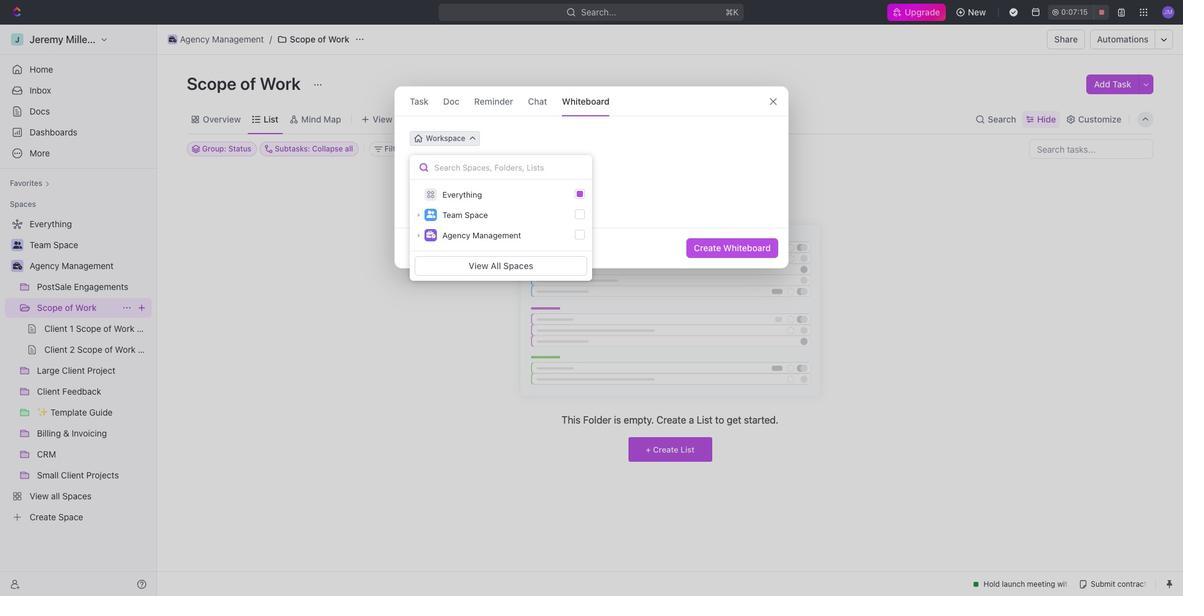 Task type: locate. For each thing, give the bounding box(es) containing it.
spaces right the all
[[503, 261, 533, 271]]

+
[[646, 445, 651, 454]]

work inside sidebar navigation
[[75, 303, 97, 313]]

automations button
[[1091, 30, 1155, 49]]

scope of work link
[[274, 32, 353, 47], [37, 298, 117, 318]]

business time image
[[169, 36, 176, 43], [426, 231, 435, 239]]

view all spaces
[[469, 261, 533, 271]]

sidebar navigation
[[0, 25, 157, 597]]

Search tasks... text field
[[1030, 140, 1153, 158]]

0 vertical spatial agency
[[180, 34, 210, 44]]

1 horizontal spatial scope of work link
[[274, 32, 353, 47]]

1 horizontal spatial hide
[[1037, 114, 1056, 124]]

spaces inside sidebar navigation
[[10, 200, 36, 209]]

agency management
[[180, 34, 264, 44], [442, 230, 521, 240], [30, 261, 114, 271]]

2 vertical spatial scope of work
[[37, 303, 97, 313]]

agency management left /
[[180, 34, 264, 44]]

create
[[694, 243, 721, 253], [657, 415, 686, 426], [653, 445, 679, 454]]

list down "a"
[[681, 445, 695, 454]]

1 horizontal spatial scope
[[187, 73, 237, 94]]

dialog containing task
[[394, 86, 789, 269]]

1 vertical spatial scope
[[187, 73, 237, 94]]

create whiteboard button
[[687, 238, 778, 258]]

2 vertical spatial create
[[653, 445, 679, 454]]

1 horizontal spatial management
[[212, 34, 264, 44]]

1 horizontal spatial list
[[681, 445, 695, 454]]

1 horizontal spatial agency management link
[[165, 32, 267, 47]]

task
[[1113, 79, 1131, 89], [410, 96, 429, 106]]

2 horizontal spatial list
[[697, 415, 713, 426]]

1 vertical spatial hide
[[496, 144, 513, 153]]

dialog
[[394, 86, 789, 269]]

1 vertical spatial list
[[697, 415, 713, 426]]

hide button
[[491, 142, 518, 157]]

0 vertical spatial create
[[694, 243, 721, 253]]

0 vertical spatial agency management
[[180, 34, 264, 44]]

hide
[[1037, 114, 1056, 124], [496, 144, 513, 153]]

to
[[715, 415, 724, 426]]

0 horizontal spatial spaces
[[10, 200, 36, 209]]

2 vertical spatial list
[[681, 445, 695, 454]]

2 horizontal spatial work
[[328, 34, 350, 44]]

doc
[[443, 96, 460, 106]]

1 vertical spatial scope of work link
[[37, 298, 117, 318]]

0 horizontal spatial work
[[75, 303, 97, 313]]

1 horizontal spatial task
[[1113, 79, 1131, 89]]

Name this Whiteboard... field
[[395, 156, 788, 171]]

1 vertical spatial agency management
[[442, 230, 521, 240]]

0 horizontal spatial whiteboard
[[562, 96, 610, 106]]

0 vertical spatial scope
[[290, 34, 316, 44]]

1 horizontal spatial spaces
[[503, 261, 533, 271]]

task right 'add'
[[1113, 79, 1131, 89]]

0 horizontal spatial agency
[[30, 261, 59, 271]]

everything
[[442, 190, 482, 200]]

0 horizontal spatial scope
[[37, 303, 63, 313]]

2 vertical spatial work
[[75, 303, 97, 313]]

automations
[[1097, 34, 1149, 44]]

1 vertical spatial spaces
[[503, 261, 533, 271]]

of
[[318, 34, 326, 44], [240, 73, 256, 94], [65, 303, 73, 313]]

overview link
[[200, 111, 241, 128]]

1 horizontal spatial business time image
[[426, 231, 435, 239]]

agency management right business time icon
[[30, 261, 114, 271]]

0 vertical spatial spaces
[[10, 200, 36, 209]]

2 vertical spatial management
[[62, 261, 114, 271]]

work
[[328, 34, 350, 44], [260, 73, 301, 94], [75, 303, 97, 313]]

whiteboard
[[562, 96, 610, 106], [723, 243, 771, 253]]

tree inside sidebar navigation
[[5, 214, 152, 528]]

0 horizontal spatial task
[[410, 96, 429, 106]]

dashboards link
[[5, 123, 152, 142]]

mind
[[301, 114, 321, 124]]

reminder
[[474, 96, 513, 106]]

hide up search spaces, folders, lists text field
[[496, 144, 513, 153]]

+ create list
[[646, 445, 695, 454]]

agency
[[180, 34, 210, 44], [442, 230, 470, 240], [30, 261, 59, 271]]

business time image
[[13, 263, 22, 270]]

2 horizontal spatial management
[[473, 230, 521, 240]]

favorites
[[10, 179, 42, 188]]

agency management link
[[165, 32, 267, 47], [30, 256, 149, 276]]

this
[[562, 415, 581, 426]]

favorites button
[[5, 176, 55, 191]]

empty.
[[624, 415, 654, 426]]

1 vertical spatial whiteboard
[[723, 243, 771, 253]]

0 vertical spatial business time image
[[169, 36, 176, 43]]

1 horizontal spatial work
[[260, 73, 301, 94]]

management
[[212, 34, 264, 44], [473, 230, 521, 240], [62, 261, 114, 271]]

2 vertical spatial agency
[[30, 261, 59, 271]]

tree
[[5, 214, 152, 528]]

0 horizontal spatial agency management link
[[30, 256, 149, 276]]

tree containing agency management
[[5, 214, 152, 528]]

new button
[[951, 2, 994, 22]]

management inside sidebar navigation
[[62, 261, 114, 271]]

whiteboard button
[[562, 87, 610, 116]]

spaces down favorites in the left top of the page
[[10, 200, 36, 209]]

list
[[264, 114, 278, 124], [697, 415, 713, 426], [681, 445, 695, 454]]

2 vertical spatial scope
[[37, 303, 63, 313]]

spaces inside button
[[503, 261, 533, 271]]

0 horizontal spatial agency management
[[30, 261, 114, 271]]

0 horizontal spatial of
[[65, 303, 73, 313]]

0 vertical spatial hide
[[1037, 114, 1056, 124]]

0:07:15
[[1061, 7, 1088, 17]]

list right "a"
[[697, 415, 713, 426]]

1 vertical spatial business time image
[[426, 231, 435, 239]]

2 horizontal spatial of
[[318, 34, 326, 44]]

0 horizontal spatial list
[[264, 114, 278, 124]]

1 vertical spatial of
[[240, 73, 256, 94]]

hide inside hide dropdown button
[[1037, 114, 1056, 124]]

task inside button
[[1113, 79, 1131, 89]]

0:07:15 button
[[1048, 5, 1109, 20]]

0 vertical spatial list
[[264, 114, 278, 124]]

view
[[469, 261, 489, 271]]

0 vertical spatial task
[[1113, 79, 1131, 89]]

0 vertical spatial whiteboard
[[562, 96, 610, 106]]

mind map link
[[299, 111, 341, 128]]

2 vertical spatial of
[[65, 303, 73, 313]]

1 horizontal spatial of
[[240, 73, 256, 94]]

space
[[465, 210, 488, 220]]

1 horizontal spatial whiteboard
[[723, 243, 771, 253]]

2 vertical spatial agency management
[[30, 261, 114, 271]]

team space
[[442, 210, 488, 220]]

⌘k
[[726, 7, 739, 17]]

0 vertical spatial agency management link
[[165, 32, 267, 47]]

is
[[614, 415, 621, 426]]

create inside button
[[694, 243, 721, 253]]

reminder button
[[474, 87, 513, 116]]

0 horizontal spatial hide
[[496, 144, 513, 153]]

0 vertical spatial scope of work link
[[274, 32, 353, 47]]

scope
[[290, 34, 316, 44], [187, 73, 237, 94], [37, 303, 63, 313]]

upgrade link
[[887, 4, 946, 21]]

2 horizontal spatial scope
[[290, 34, 316, 44]]

0 horizontal spatial business time image
[[169, 36, 176, 43]]

dashboards
[[30, 127, 77, 137]]

a
[[689, 415, 694, 426]]

hide inside hide button
[[496, 144, 513, 153]]

1 vertical spatial scope of work
[[187, 73, 304, 94]]

task left "doc"
[[410, 96, 429, 106]]

spaces
[[10, 200, 36, 209], [503, 261, 533, 271]]

1 vertical spatial agency management link
[[30, 256, 149, 276]]

0 vertical spatial work
[[328, 34, 350, 44]]

private
[[432, 243, 460, 253]]

search
[[988, 114, 1016, 124]]

agency management down the "space"
[[442, 230, 521, 240]]

scope of work
[[290, 34, 350, 44], [187, 73, 304, 94], [37, 303, 97, 313]]

1 vertical spatial agency
[[442, 230, 470, 240]]

1 vertical spatial work
[[260, 73, 301, 94]]

list left mind
[[264, 114, 278, 124]]

0 horizontal spatial management
[[62, 261, 114, 271]]

0 horizontal spatial scope of work link
[[37, 298, 117, 318]]

hide right the search
[[1037, 114, 1056, 124]]



Task type: vqa. For each thing, say whether or not it's contained in the screenshot.
top Whiteboard
yes



Task type: describe. For each thing, give the bounding box(es) containing it.
Search Spaces, Folders, Lists text field
[[410, 155, 592, 180]]

scope of work link inside sidebar navigation
[[37, 298, 117, 318]]

docs
[[30, 106, 50, 116]]

create whiteboard
[[694, 243, 771, 253]]

this folder is empty. create a list to get started.
[[562, 415, 779, 426]]

agency management inside sidebar navigation
[[30, 261, 114, 271]]

add task button
[[1087, 75, 1139, 94]]

started.
[[744, 415, 779, 426]]

list link
[[261, 111, 278, 128]]

home link
[[5, 60, 152, 79]]

add
[[1094, 79, 1110, 89]]

get
[[727, 415, 741, 426]]

search...
[[581, 7, 617, 17]]

new
[[968, 7, 986, 17]]

agency inside sidebar navigation
[[30, 261, 59, 271]]

map
[[324, 114, 341, 124]]

chat
[[528, 96, 547, 106]]

1 horizontal spatial agency
[[180, 34, 210, 44]]

/
[[269, 34, 272, 44]]

1 horizontal spatial agency management
[[180, 34, 264, 44]]

2 horizontal spatial agency
[[442, 230, 470, 240]]

0 vertical spatial of
[[318, 34, 326, 44]]

agency management link inside sidebar navigation
[[30, 256, 149, 276]]

upgrade
[[904, 7, 940, 17]]

customize
[[1078, 114, 1122, 124]]

0 vertical spatial scope of work
[[290, 34, 350, 44]]

1 vertical spatial task
[[410, 96, 429, 106]]

team
[[442, 210, 463, 220]]

1 vertical spatial create
[[657, 415, 686, 426]]

inbox
[[30, 85, 51, 96]]

share button
[[1047, 30, 1086, 49]]

doc button
[[443, 87, 460, 116]]

hide button
[[1023, 111, 1060, 128]]

view all spaces button
[[415, 256, 587, 276]]

scope of work inside sidebar navigation
[[37, 303, 97, 313]]

2 horizontal spatial agency management
[[442, 230, 521, 240]]

workspace
[[426, 134, 465, 143]]

folder
[[583, 415, 611, 426]]

1 vertical spatial management
[[473, 230, 521, 240]]

inbox link
[[5, 81, 152, 100]]

share
[[1055, 34, 1078, 44]]

customize button
[[1062, 111, 1125, 128]]

docs link
[[5, 102, 152, 121]]

0 vertical spatial management
[[212, 34, 264, 44]]

scope inside sidebar navigation
[[37, 303, 63, 313]]

of inside sidebar navigation
[[65, 303, 73, 313]]

home
[[30, 64, 53, 75]]

workspace button
[[410, 131, 480, 146]]

add task
[[1094, 79, 1131, 89]]

search button
[[972, 111, 1020, 128]]

overview
[[203, 114, 241, 124]]

whiteboard inside button
[[723, 243, 771, 253]]

chat button
[[528, 87, 547, 116]]

workspace button
[[410, 131, 480, 146]]

user group image
[[426, 211, 435, 218]]

all
[[491, 261, 501, 271]]

mind map
[[301, 114, 341, 124]]

task button
[[410, 87, 429, 116]]



